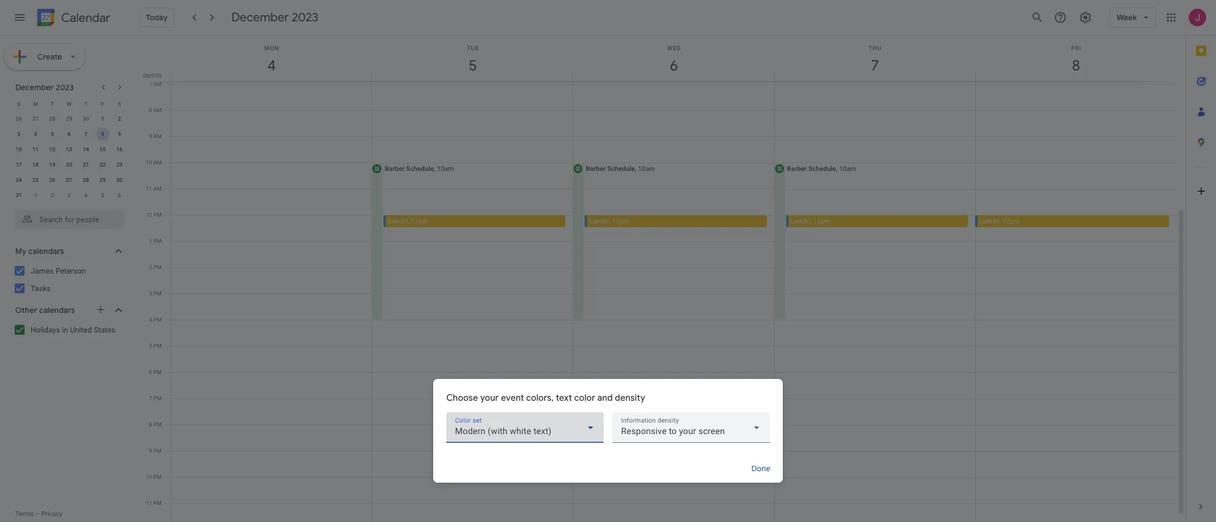Task type: locate. For each thing, give the bounding box(es) containing it.
1 vertical spatial 27
[[66, 177, 72, 183]]

10 pm
[[146, 474, 162, 480]]

3 down 27 element
[[68, 192, 71, 198]]

privacy link
[[41, 510, 62, 518]]

20
[[66, 162, 72, 168]]

2 schedule from the left
[[608, 165, 635, 173]]

density
[[615, 393, 646, 404]]

3 down 2 pm
[[149, 291, 152, 297]]

am up '9 am'
[[153, 107, 162, 113]]

row up 27 element
[[10, 157, 128, 173]]

6 row from the top
[[10, 173, 128, 188]]

12 for 12 pm
[[146, 212, 152, 218]]

2 t from the left
[[84, 101, 88, 107]]

13 element
[[63, 143, 76, 156]]

1 vertical spatial 30
[[116, 177, 123, 183]]

11 element
[[29, 143, 42, 156]]

0 horizontal spatial barber
[[385, 165, 405, 173]]

2 vertical spatial 1
[[149, 238, 152, 244]]

4 down november 27 element
[[34, 131, 37, 137]]

30
[[83, 116, 89, 122], [116, 177, 123, 183]]

pm down 4 pm
[[154, 343, 162, 349]]

barber
[[385, 165, 405, 173], [586, 165, 606, 173], [787, 165, 807, 173]]

6 down 5 pm
[[149, 369, 152, 375]]

5 inside grid
[[149, 343, 152, 349]]

schedule
[[406, 165, 434, 173], [608, 165, 635, 173], [809, 165, 836, 173]]

9 pm from the top
[[154, 422, 162, 428]]

am down 05
[[153, 81, 162, 87]]

1 horizontal spatial december
[[232, 10, 289, 25]]

4 down 28 'element'
[[84, 192, 87, 198]]

0 horizontal spatial 12
[[49, 146, 55, 152]]

11 up 18
[[32, 146, 39, 152]]

8
[[149, 107, 152, 113], [101, 131, 104, 137], [149, 422, 152, 428]]

pm down 3 pm
[[154, 317, 162, 323]]

12 down 11 am
[[146, 212, 152, 218]]

calendars up in
[[39, 306, 75, 315]]

17
[[16, 162, 22, 168]]

12 pm
[[146, 212, 162, 218]]

january 1 element
[[29, 189, 42, 202]]

2 barber schedule , 10am from the left
[[586, 165, 655, 173]]

0 vertical spatial 12
[[49, 146, 55, 152]]

united
[[70, 326, 92, 334]]

8 up '9 am'
[[149, 107, 152, 113]]

2 vertical spatial 3
[[149, 291, 152, 297]]

december 2023
[[232, 10, 319, 25], [15, 83, 74, 92]]

january 6 element
[[113, 189, 126, 202]]

11 down 10 pm
[[146, 501, 152, 507]]

13
[[66, 146, 72, 152]]

2 vertical spatial 11
[[146, 501, 152, 507]]

10 for 10
[[16, 146, 22, 152]]

2 down 26 element
[[51, 192, 54, 198]]

2
[[118, 116, 121, 122], [51, 192, 54, 198], [149, 265, 152, 271]]

7 inside 'row'
[[84, 131, 87, 137]]

11 for 11 am
[[146, 186, 152, 192]]

1 for january 1 element
[[34, 192, 37, 198]]

28 inside 'element'
[[83, 177, 89, 183]]

0 horizontal spatial 1
[[34, 192, 37, 198]]

10 inside december 2023 grid
[[16, 146, 22, 152]]

27 down m
[[32, 116, 39, 122]]

2 barber from the left
[[586, 165, 606, 173]]

pm down 5 pm
[[154, 369, 162, 375]]

2 horizontal spatial 1
[[149, 238, 152, 244]]

holidays
[[31, 326, 60, 334]]

today button
[[139, 8, 175, 27]]

9 up 10 pm
[[149, 448, 152, 454]]

0 horizontal spatial december
[[15, 83, 54, 92]]

1 vertical spatial december 2023
[[15, 83, 74, 92]]

am down '9 am'
[[153, 160, 162, 166]]

am down '8 am' on the top of page
[[153, 133, 162, 139]]

f
[[101, 101, 104, 107]]

4
[[34, 131, 37, 137], [84, 192, 87, 198], [149, 317, 152, 323]]

8 inside cell
[[101, 131, 104, 137]]

0 vertical spatial december 2023
[[232, 10, 319, 25]]

0 horizontal spatial 2
[[51, 192, 54, 198]]

0 vertical spatial 8
[[149, 107, 152, 113]]

1 vertical spatial 1
[[34, 192, 37, 198]]

2 horizontal spatial 4
[[149, 317, 152, 323]]

1 horizontal spatial 1
[[101, 116, 104, 122]]

1 inside grid
[[149, 238, 152, 244]]

0 horizontal spatial barber schedule , 10am
[[385, 165, 454, 173]]

calendars for other calendars
[[39, 306, 75, 315]]

1 horizontal spatial 27
[[66, 177, 72, 183]]

0 horizontal spatial 5
[[51, 131, 54, 137]]

10 element
[[12, 143, 25, 156]]

pm up "1 pm"
[[154, 212, 162, 218]]

1 s from the left
[[17, 101, 20, 107]]

29
[[66, 116, 72, 122], [100, 177, 106, 183]]

0 horizontal spatial 28
[[49, 116, 55, 122]]

0 horizontal spatial 26
[[16, 116, 22, 122]]

my calendars
[[15, 246, 64, 256]]

2 up 16
[[118, 116, 121, 122]]

6 for the january 6 element
[[118, 192, 121, 198]]

7
[[149, 81, 152, 87], [84, 131, 87, 137], [149, 396, 152, 402]]

5 pm from the top
[[154, 317, 162, 323]]

2 horizontal spatial barber schedule , 10am
[[787, 165, 856, 173]]

calendars up "james"
[[28, 246, 64, 256]]

6 for 6 pm
[[149, 369, 152, 375]]

james peterson
[[31, 267, 86, 275]]

1 horizontal spatial 28
[[83, 177, 89, 183]]

2 12pm from the left
[[613, 218, 630, 225]]

10
[[16, 146, 22, 152], [146, 160, 152, 166], [146, 474, 152, 480]]

3 row from the top
[[10, 127, 128, 142]]

6 inside grid
[[149, 369, 152, 375]]

11 for 11 pm
[[146, 501, 152, 507]]

3 pm from the top
[[154, 265, 162, 271]]

28 right november 27 element
[[49, 116, 55, 122]]

s
[[17, 101, 20, 107], [118, 101, 121, 107]]

9 inside 'row'
[[118, 131, 121, 137]]

30 down 23 'element'
[[116, 177, 123, 183]]

pm for 12 pm
[[154, 212, 162, 218]]

2 vertical spatial 7
[[149, 396, 152, 402]]

19
[[49, 162, 55, 168]]

4 inside january 4 element
[[84, 192, 87, 198]]

am up 12 pm
[[153, 186, 162, 192]]

4 down 3 pm
[[149, 317, 152, 323]]

10 up the '17' on the left top of the page
[[16, 146, 22, 152]]

other
[[15, 306, 37, 315]]

2 vertical spatial 5
[[149, 343, 152, 349]]

0 vertical spatial 29
[[66, 116, 72, 122]]

2 pm from the top
[[154, 238, 162, 244]]

0 horizontal spatial 10am
[[437, 165, 454, 173]]

1 horizontal spatial barber
[[586, 165, 606, 173]]

8 up 9 pm
[[149, 422, 152, 428]]

row group
[[10, 111, 128, 203]]

0 horizontal spatial schedule
[[406, 165, 434, 173]]

pm for 8 pm
[[154, 422, 162, 428]]

4 pm
[[149, 317, 162, 323]]

10 pm from the top
[[154, 448, 162, 454]]

0 horizontal spatial 3
[[17, 131, 20, 137]]

1
[[101, 116, 104, 122], [34, 192, 37, 198], [149, 238, 152, 244]]

0 vertical spatial 27
[[32, 116, 39, 122]]

and
[[598, 393, 613, 404]]

8 for 8 am
[[149, 107, 152, 113]]

tab list
[[1186, 36, 1217, 492]]

1 vertical spatial 10
[[146, 160, 152, 166]]

26
[[16, 116, 22, 122], [49, 177, 55, 183]]

0 horizontal spatial 2023
[[56, 83, 74, 92]]

2 vertical spatial 6
[[149, 369, 152, 375]]

7 pm from the top
[[154, 369, 162, 375]]

pm up 8 pm
[[154, 396, 162, 402]]

0 vertical spatial 11
[[32, 146, 39, 152]]

1 pm
[[149, 238, 162, 244]]

1 vertical spatial 28
[[83, 177, 89, 183]]

5 for 5 pm
[[149, 343, 152, 349]]

1 10am from the left
[[437, 165, 454, 173]]

0 horizontal spatial december 2023
[[15, 83, 74, 92]]

january 2 element
[[46, 189, 59, 202]]

1 down the 25 element
[[34, 192, 37, 198]]

12pm
[[411, 218, 428, 225], [613, 218, 630, 225], [814, 218, 831, 225], [1003, 218, 1020, 225]]

2 horizontal spatial 10am
[[840, 165, 856, 173]]

2 vertical spatial 8
[[149, 422, 152, 428]]

26 down 19 element on the left of page
[[49, 177, 55, 183]]

4 pm from the top
[[154, 291, 162, 297]]

7 up 8 pm
[[149, 396, 152, 402]]

1 down 12 pm
[[149, 238, 152, 244]]

2 am from the top
[[153, 107, 162, 113]]

18 element
[[29, 158, 42, 172]]

row up 13
[[10, 127, 128, 142]]

7 for 7 pm
[[149, 396, 152, 402]]

27 down 20 element in the top of the page
[[66, 177, 72, 183]]

0 horizontal spatial 27
[[32, 116, 39, 122]]

1 vertical spatial 3
[[68, 192, 71, 198]]

0 vertical spatial calendars
[[28, 246, 64, 256]]

colors,
[[526, 393, 554, 404]]

4 lunch! , 12pm from the left
[[980, 218, 1020, 225]]

7 down november 30 element
[[84, 131, 87, 137]]

0 horizontal spatial s
[[17, 101, 20, 107]]

1 horizontal spatial 2
[[118, 116, 121, 122]]

1 vertical spatial 5
[[101, 192, 104, 198]]

1 horizontal spatial 30
[[116, 177, 123, 183]]

4 row from the top
[[10, 142, 128, 157]]

pm for 1 pm
[[154, 238, 162, 244]]

2 column header from the left
[[372, 36, 574, 81]]

pm down 8 pm
[[154, 448, 162, 454]]

5 am from the top
[[153, 186, 162, 192]]

calendar element
[[35, 7, 110, 31]]

t
[[51, 101, 54, 107], [84, 101, 88, 107]]

6
[[68, 131, 71, 137], [118, 192, 121, 198], [149, 369, 152, 375]]

2 horizontal spatial schedule
[[809, 165, 836, 173]]

pm for 9 pm
[[154, 448, 162, 454]]

22
[[100, 162, 106, 168]]

today
[[146, 13, 168, 22]]

m
[[33, 101, 38, 107]]

2 lunch! , 12pm from the left
[[589, 218, 630, 225]]

1 vertical spatial 8
[[101, 131, 104, 137]]

29 for 'november 29' "element"
[[66, 116, 72, 122]]

10 up 11 am
[[146, 160, 152, 166]]

23
[[116, 162, 123, 168]]

10 up 11 pm
[[146, 474, 152, 480]]

24
[[16, 177, 22, 183]]

row up 20
[[10, 142, 128, 157]]

your
[[480, 393, 499, 404]]

0 vertical spatial 30
[[83, 116, 89, 122]]

3 barber from the left
[[787, 165, 807, 173]]

1 12pm from the left
[[411, 218, 428, 225]]

s right f
[[118, 101, 121, 107]]

0 horizontal spatial 4
[[34, 131, 37, 137]]

11
[[32, 146, 39, 152], [146, 186, 152, 192], [146, 501, 152, 507]]

4 am from the top
[[153, 160, 162, 166]]

24 element
[[12, 174, 25, 187]]

7 down the gmt-
[[149, 81, 152, 87]]

december
[[232, 10, 289, 25], [15, 83, 54, 92]]

15
[[100, 146, 106, 152]]

2 horizontal spatial 6
[[149, 369, 152, 375]]

column header
[[171, 36, 372, 81], [372, 36, 574, 81], [573, 36, 775, 81], [774, 36, 976, 81], [975, 36, 1177, 81]]

0 vertical spatial 7
[[149, 81, 152, 87]]

28
[[49, 116, 55, 122], [83, 177, 89, 183]]

t up november 28 element
[[51, 101, 54, 107]]

0 vertical spatial 5
[[51, 131, 54, 137]]

28 down 21 element
[[83, 177, 89, 183]]

lunch! , 12pm
[[388, 218, 428, 225], [589, 218, 630, 225], [791, 218, 831, 225], [980, 218, 1020, 225]]

0 vertical spatial 6
[[68, 131, 71, 137]]

1 vertical spatial 4
[[84, 192, 87, 198]]

3 schedule from the left
[[809, 165, 836, 173]]

1 for 1 pm
[[149, 238, 152, 244]]

26 left november 27 element
[[16, 116, 22, 122]]

11 down the 10 am
[[146, 186, 152, 192]]

29 down 22 element
[[100, 177, 106, 183]]

26 inside 26 element
[[49, 177, 55, 183]]

2 row from the top
[[10, 111, 128, 127]]

5 down november 28 element
[[51, 131, 54, 137]]

5
[[51, 131, 54, 137], [101, 192, 104, 198], [149, 343, 152, 349]]

1 horizontal spatial schedule
[[608, 165, 635, 173]]

0 horizontal spatial 30
[[83, 116, 89, 122]]

2 horizontal spatial barber
[[787, 165, 807, 173]]

pm down 2 pm
[[154, 291, 162, 297]]

row group containing 26
[[10, 111, 128, 203]]

2 vertical spatial 2
[[149, 265, 152, 271]]

0 horizontal spatial 29
[[66, 116, 72, 122]]

1 vertical spatial 2
[[51, 192, 54, 198]]

row containing 31
[[10, 188, 128, 203]]

8 up 15 at the left top of page
[[101, 131, 104, 137]]

1 schedule from the left
[[406, 165, 434, 173]]

1 am from the top
[[153, 81, 162, 87]]

1 vertical spatial calendars
[[39, 306, 75, 315]]

pm for 3 pm
[[154, 291, 162, 297]]

s up november 26 element
[[17, 101, 20, 107]]

0 vertical spatial 28
[[49, 116, 55, 122]]

1 vertical spatial 29
[[100, 177, 106, 183]]

3
[[17, 131, 20, 137], [68, 192, 71, 198], [149, 291, 152, 297]]

30 for 30 element
[[116, 177, 123, 183]]

1 vertical spatial 12
[[146, 212, 152, 218]]

11 pm from the top
[[154, 474, 162, 480]]

8 pm from the top
[[154, 396, 162, 402]]

4 lunch! from the left
[[980, 218, 1000, 225]]

15 element
[[96, 143, 109, 156]]

28 for 28 'element'
[[83, 177, 89, 183]]

row down 27 element
[[10, 188, 128, 203]]

pm for 4 pm
[[154, 317, 162, 323]]

31 element
[[12, 189, 25, 202]]

barber schedule , 10am
[[385, 165, 454, 173], [586, 165, 655, 173], [787, 165, 856, 173]]

am for 9 am
[[153, 133, 162, 139]]

grid
[[140, 36, 1186, 522]]

grid containing barber schedule
[[140, 36, 1186, 522]]

2 lunch! from the left
[[589, 218, 609, 225]]

0 vertical spatial 2023
[[292, 10, 319, 25]]

1 pm from the top
[[154, 212, 162, 218]]

12 pm from the top
[[154, 501, 162, 507]]

1 horizontal spatial december 2023
[[232, 10, 319, 25]]

0 vertical spatial 2
[[118, 116, 121, 122]]

27 for 27 element
[[66, 177, 72, 183]]

4 inside grid
[[149, 317, 152, 323]]

calendar
[[61, 10, 110, 25]]

5 down '29' element
[[101, 192, 104, 198]]

1 down f
[[101, 116, 104, 122]]

1 vertical spatial december
[[15, 83, 54, 92]]

0 horizontal spatial t
[[51, 101, 54, 107]]

3 down november 26 element
[[17, 131, 20, 137]]

january 5 element
[[96, 189, 109, 202]]

1 vertical spatial 6
[[118, 192, 121, 198]]

4 for january 4 element
[[84, 192, 87, 198]]

1 horizontal spatial 29
[[100, 177, 106, 183]]

9 up 16
[[118, 131, 121, 137]]

2 vertical spatial 10
[[146, 474, 152, 480]]

pm up 9 pm
[[154, 422, 162, 428]]

2 horizontal spatial 5
[[149, 343, 152, 349]]

row down w
[[10, 111, 128, 127]]

2 up 3 pm
[[149, 265, 152, 271]]

27
[[32, 116, 39, 122], [66, 177, 72, 183]]

pm up 2 pm
[[154, 238, 162, 244]]

1 horizontal spatial t
[[84, 101, 88, 107]]

0 vertical spatial 4
[[34, 131, 37, 137]]

2 horizontal spatial 3
[[149, 291, 152, 297]]

calendar heading
[[59, 10, 110, 25]]

30 for november 30 element
[[83, 116, 89, 122]]

9
[[118, 131, 121, 137], [149, 133, 152, 139], [149, 448, 152, 454]]

3 10am from the left
[[840, 165, 856, 173]]

row
[[10, 96, 128, 111], [10, 111, 128, 127], [10, 127, 128, 142], [10, 142, 128, 157], [10, 157, 128, 173], [10, 173, 128, 188], [10, 188, 128, 203]]

29 inside "element"
[[66, 116, 72, 122]]

5 row from the top
[[10, 157, 128, 173]]

1 horizontal spatial 5
[[101, 192, 104, 198]]

12 inside grid
[[146, 212, 152, 218]]

calendars
[[28, 246, 64, 256], [39, 306, 75, 315]]

,
[[434, 165, 435, 173], [635, 165, 637, 173], [836, 165, 838, 173], [408, 218, 410, 225], [609, 218, 611, 225], [811, 218, 812, 225], [1000, 218, 1001, 225]]

2 for january 2 element
[[51, 192, 54, 198]]

pm down 9 pm
[[154, 474, 162, 480]]

1 vertical spatial 7
[[84, 131, 87, 137]]

6 down 'november 29' "element"
[[68, 131, 71, 137]]

pm
[[154, 212, 162, 218], [154, 238, 162, 244], [154, 265, 162, 271], [154, 291, 162, 297], [154, 317, 162, 323], [154, 343, 162, 349], [154, 369, 162, 375], [154, 396, 162, 402], [154, 422, 162, 428], [154, 448, 162, 454], [154, 474, 162, 480], [154, 501, 162, 507]]

6 pm from the top
[[154, 343, 162, 349]]

1 horizontal spatial 10am
[[638, 165, 655, 173]]

27 element
[[63, 174, 76, 187]]

29 down w
[[66, 116, 72, 122]]

1 row from the top
[[10, 96, 128, 111]]

1 horizontal spatial 3
[[68, 192, 71, 198]]

12 up 19
[[49, 146, 55, 152]]

12 inside 12 element
[[49, 146, 55, 152]]

7 row from the top
[[10, 188, 128, 203]]

2 horizontal spatial 2
[[149, 265, 152, 271]]

event
[[501, 393, 524, 404]]

row up 'november 29' "element"
[[10, 96, 128, 111]]

1 horizontal spatial 6
[[118, 192, 121, 198]]

1 horizontal spatial barber schedule , 10am
[[586, 165, 655, 173]]

my
[[15, 246, 26, 256]]

None field
[[447, 413, 604, 443], [613, 413, 770, 443], [447, 413, 604, 443], [613, 413, 770, 443]]

16
[[116, 146, 123, 152]]

pm down 10 pm
[[154, 501, 162, 507]]

None search field
[[0, 205, 136, 230]]

peterson
[[56, 267, 86, 275]]

january 4 element
[[79, 189, 92, 202]]

1 horizontal spatial 26
[[49, 177, 55, 183]]

5 down 4 pm
[[149, 343, 152, 349]]

2 vertical spatial 4
[[149, 317, 152, 323]]

text
[[556, 393, 572, 404]]

30 right 'november 29' "element"
[[83, 116, 89, 122]]

9 am
[[149, 133, 162, 139]]

2023
[[292, 10, 319, 25], [56, 83, 74, 92]]

0 vertical spatial 26
[[16, 116, 22, 122]]

row containing s
[[10, 96, 128, 111]]

8 for 8 pm
[[149, 422, 152, 428]]

row containing 24
[[10, 173, 128, 188]]

t up november 30 element
[[84, 101, 88, 107]]

1 horizontal spatial 4
[[84, 192, 87, 198]]

26 inside november 26 element
[[16, 116, 22, 122]]

1 column header from the left
[[171, 36, 372, 81]]

9 up the 10 am
[[149, 133, 152, 139]]

done
[[752, 464, 771, 474]]

10am
[[437, 165, 454, 173], [638, 165, 655, 173], [840, 165, 856, 173]]

30 element
[[113, 174, 126, 187]]

tasks
[[31, 284, 51, 293]]

1 horizontal spatial s
[[118, 101, 121, 107]]

row up january 3 element
[[10, 173, 128, 188]]

0 vertical spatial 10
[[16, 146, 22, 152]]

12
[[49, 146, 55, 152], [146, 212, 152, 218]]

3 am from the top
[[153, 133, 162, 139]]

1 vertical spatial 26
[[49, 177, 55, 183]]

11 inside 'row'
[[32, 146, 39, 152]]

6 down 30 element
[[118, 192, 121, 198]]

november 26 element
[[12, 113, 25, 126]]

pm up 3 pm
[[154, 265, 162, 271]]

terms
[[15, 510, 34, 518]]

8 cell
[[94, 127, 111, 142]]



Task type: vqa. For each thing, say whether or not it's contained in the screenshot.


Task type: describe. For each thing, give the bounding box(es) containing it.
10 am
[[146, 160, 162, 166]]

w
[[67, 101, 72, 107]]

pm for 10 pm
[[154, 474, 162, 480]]

am for 8 am
[[153, 107, 162, 113]]

11 am
[[146, 186, 162, 192]]

january 3 element
[[63, 189, 76, 202]]

1 t from the left
[[51, 101, 54, 107]]

11 for 11
[[32, 146, 39, 152]]

3 lunch! from the left
[[791, 218, 811, 225]]

0 horizontal spatial 6
[[68, 131, 71, 137]]

gmt-
[[143, 73, 156, 79]]

am for 7 am
[[153, 81, 162, 87]]

7 for 7
[[84, 131, 87, 137]]

support image
[[1054, 11, 1067, 24]]

25
[[32, 177, 39, 183]]

calendars for my calendars
[[28, 246, 64, 256]]

23 element
[[113, 158, 126, 172]]

december 2023 grid
[[10, 96, 128, 203]]

7 for 7 am
[[149, 81, 152, 87]]

choose
[[447, 393, 478, 404]]

29 for '29' element
[[100, 177, 106, 183]]

9 pm
[[149, 448, 162, 454]]

row containing 17
[[10, 157, 128, 173]]

12 element
[[46, 143, 59, 156]]

done button
[[744, 456, 779, 482]]

my calendars button
[[2, 243, 136, 260]]

3 pm
[[149, 291, 162, 297]]

5 for january 5 element
[[101, 192, 104, 198]]

9 for 9 am
[[149, 133, 152, 139]]

11 pm
[[146, 501, 162, 507]]

31
[[16, 192, 22, 198]]

1 horizontal spatial 2023
[[292, 10, 319, 25]]

0 vertical spatial december
[[232, 10, 289, 25]]

pm for 7 pm
[[154, 396, 162, 402]]

10 for 10 pm
[[146, 474, 152, 480]]

november 30 element
[[79, 113, 92, 126]]

7 am
[[149, 81, 162, 87]]

3 12pm from the left
[[814, 218, 831, 225]]

my calendars list
[[2, 262, 136, 297]]

10 for 10 am
[[146, 160, 152, 166]]

4 for 4 pm
[[149, 317, 152, 323]]

james
[[31, 267, 54, 275]]

terms link
[[15, 510, 34, 518]]

color
[[574, 393, 596, 404]]

27 for november 27 element
[[32, 116, 39, 122]]

4 12pm from the left
[[1003, 218, 1020, 225]]

25 element
[[29, 174, 42, 187]]

1 lunch! from the left
[[388, 218, 408, 225]]

pm for 6 pm
[[154, 369, 162, 375]]

26 for 26 element
[[49, 177, 55, 183]]

1 barber schedule , 10am from the left
[[385, 165, 454, 173]]

05
[[156, 73, 162, 79]]

november 27 element
[[29, 113, 42, 126]]

0 vertical spatial 3
[[17, 131, 20, 137]]

choose your event colors, text color and density
[[447, 393, 646, 404]]

16 element
[[113, 143, 126, 156]]

8 for 8
[[101, 131, 104, 137]]

holidays in united states
[[31, 326, 115, 334]]

am for 10 am
[[153, 160, 162, 166]]

november 28 element
[[46, 113, 59, 126]]

3 lunch! , 12pm from the left
[[791, 218, 831, 225]]

2 pm
[[149, 265, 162, 271]]

2 s from the left
[[118, 101, 121, 107]]

4 column header from the left
[[774, 36, 976, 81]]

other calendars button
[[2, 302, 136, 319]]

1 barber from the left
[[385, 165, 405, 173]]

26 for november 26 element
[[16, 116, 22, 122]]

–
[[35, 510, 40, 518]]

row containing 3
[[10, 127, 128, 142]]

other calendars
[[15, 306, 75, 315]]

5 pm
[[149, 343, 162, 349]]

1 lunch! , 12pm from the left
[[388, 218, 428, 225]]

5 column header from the left
[[975, 36, 1177, 81]]

in
[[62, 326, 68, 334]]

12 for 12
[[49, 146, 55, 152]]

row containing 26
[[10, 111, 128, 127]]

1 vertical spatial 2023
[[56, 83, 74, 92]]

9 for 9 pm
[[149, 448, 152, 454]]

9 for 9
[[118, 131, 121, 137]]

21
[[83, 162, 89, 168]]

3 barber schedule , 10am from the left
[[787, 165, 856, 173]]

28 element
[[79, 174, 92, 187]]

8 pm
[[149, 422, 162, 428]]

2 for 2 pm
[[149, 265, 152, 271]]

14
[[83, 146, 89, 152]]

november 29 element
[[63, 113, 76, 126]]

0 vertical spatial 1
[[101, 116, 104, 122]]

pm for 2 pm
[[154, 265, 162, 271]]

2 10am from the left
[[638, 165, 655, 173]]

28 for november 28 element
[[49, 116, 55, 122]]

states
[[94, 326, 115, 334]]

8 am
[[149, 107, 162, 113]]

gmt-05
[[143, 73, 162, 79]]

3 for january 3 element
[[68, 192, 71, 198]]

row containing 10
[[10, 142, 128, 157]]

pm for 11 pm
[[154, 501, 162, 507]]

26 element
[[46, 174, 59, 187]]

7 pm
[[149, 396, 162, 402]]

choose your event colors, text color and density dialog
[[433, 379, 783, 483]]

3 column header from the left
[[573, 36, 775, 81]]

terms – privacy
[[15, 510, 62, 518]]

18
[[32, 162, 39, 168]]

3 for 3 pm
[[149, 291, 152, 297]]

17 element
[[12, 158, 25, 172]]

14 element
[[79, 143, 92, 156]]

29 element
[[96, 174, 109, 187]]

6 pm
[[149, 369, 162, 375]]

19 element
[[46, 158, 59, 172]]

22 element
[[96, 158, 109, 172]]

20 element
[[63, 158, 76, 172]]

pm for 5 pm
[[154, 343, 162, 349]]

21 element
[[79, 158, 92, 172]]

am for 11 am
[[153, 186, 162, 192]]

privacy
[[41, 510, 62, 518]]

main drawer image
[[13, 11, 26, 24]]



